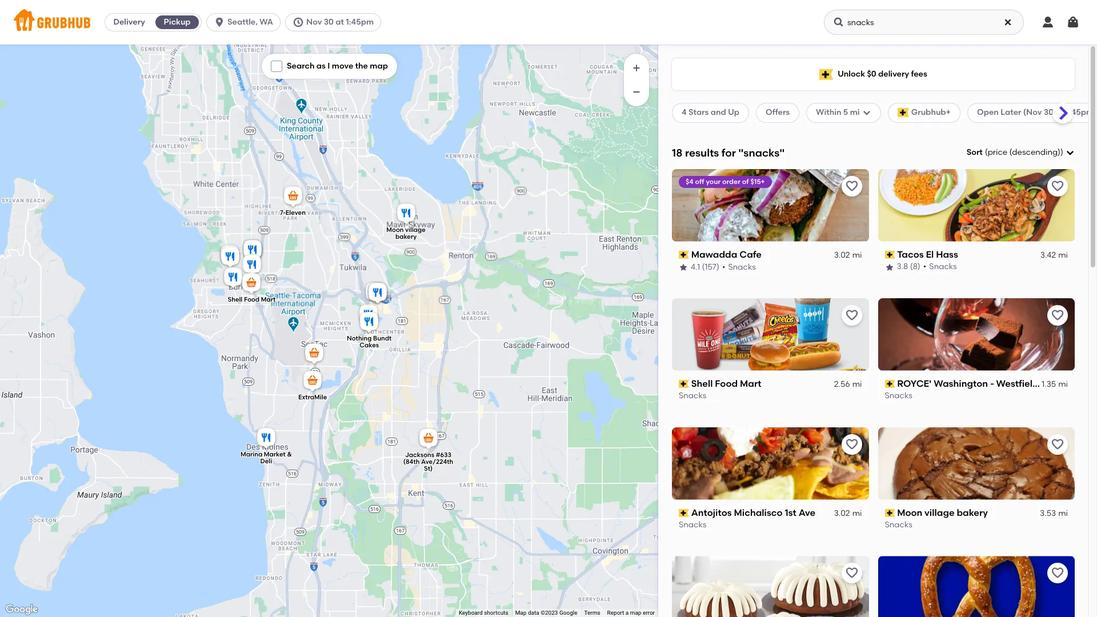 Task type: locate. For each thing, give the bounding box(es) containing it.
mi right the '3.42'
[[1058, 250, 1068, 260]]

Search for food, convenience, alcohol... search field
[[824, 10, 1024, 35]]

0 horizontal spatial •
[[722, 262, 725, 272]]

subscription pass image for mawadda cafe
[[679, 251, 689, 259]]

save this restaurant button for royce' washington - westfield southcenter mall logo
[[1047, 305, 1068, 325]]

0 vertical spatial food
[[244, 296, 259, 303]]

as
[[316, 61, 326, 71]]

1 star icon image from the left
[[679, 263, 688, 272]]

1 horizontal spatial mart
[[740, 378, 761, 389]]

map right the
[[370, 61, 388, 71]]

2 star icon image from the left
[[885, 263, 894, 272]]

4.1
[[691, 262, 700, 272]]

moon
[[386, 226, 404, 233], [897, 507, 922, 518]]

0 vertical spatial moon village bakery
[[386, 226, 426, 240]]

seattle,
[[227, 17, 258, 27]]

1 horizontal spatial 30
[[1044, 108, 1054, 117]]

nothing bundt cakes image
[[358, 310, 381, 335]]

save this restaurant image for antojitos michalisco 1st ave logo save this restaurant button
[[845, 437, 858, 451]]

jacksons
[[405, 451, 434, 459]]

ave
[[799, 507, 815, 518]]

0 vertical spatial 3.02
[[834, 250, 850, 260]]

grubhub plus flag logo image left 'unlock' at the right top of page
[[819, 69, 833, 80]]

$0
[[867, 69, 876, 79]]

0 horizontal spatial 30
[[324, 17, 334, 27]]

grubhub plus flag logo image for unlock $0 delivery fees
[[819, 69, 833, 80]]

jacksons #633 (84th ave/224th st) image
[[417, 427, 440, 452]]

• snacks down cafe
[[722, 262, 756, 272]]

1 vertical spatial shell food mart
[[691, 378, 761, 389]]

1.35
[[1042, 379, 1056, 389]]

1 3.02 mi from the top
[[834, 250, 862, 260]]

0 vertical spatial shell food mart
[[228, 296, 276, 303]]

wa
[[260, 17, 273, 27]]

svg image
[[1066, 15, 1080, 29], [214, 17, 225, 28], [833, 17, 844, 28], [1003, 18, 1012, 27], [273, 63, 280, 70], [1066, 148, 1075, 157]]

tacos el hass image
[[219, 245, 242, 270]]

0 horizontal spatial bakery
[[395, 233, 417, 240]]

1 horizontal spatial food
[[715, 378, 738, 389]]

stars
[[688, 108, 709, 117]]

sea tac marathon image
[[303, 342, 326, 367]]

nothing bundt cakes logo image
[[672, 556, 869, 617]]

©2023
[[541, 610, 558, 616]]

shell inside map region
[[228, 296, 242, 303]]

southcenter
[[1041, 378, 1096, 389]]

mart
[[261, 296, 276, 303], [740, 378, 761, 389]]

grubhub+
[[911, 108, 951, 117]]

None field
[[967, 147, 1075, 158]]

search as i move the map
[[287, 61, 388, 71]]

0 horizontal spatial moon
[[386, 226, 404, 233]]

save this restaurant button for shell food mart logo
[[841, 305, 862, 325]]

3.02 mi
[[834, 250, 862, 260], [834, 508, 862, 518]]

save this restaurant button for antojitos michalisco 1st ave logo
[[841, 434, 862, 455]]

0 horizontal spatial map
[[370, 61, 388, 71]]

food inside map region
[[244, 296, 259, 303]]

0 vertical spatial save this restaurant image
[[845, 437, 858, 451]]

18 results for "snacks"
[[672, 146, 785, 159]]

map
[[370, 61, 388, 71], [630, 610, 641, 616]]

• snacks down hass
[[923, 262, 957, 272]]

1 vertical spatial moon
[[897, 507, 922, 518]]

18
[[672, 146, 683, 159]]

2 • from the left
[[923, 262, 926, 272]]

4.1 (157)
[[691, 262, 719, 272]]

1 horizontal spatial grubhub plus flag logo image
[[897, 108, 909, 117]]

mi left tacos
[[852, 250, 862, 260]]

snacks
[[728, 262, 756, 272], [929, 262, 957, 272], [679, 391, 706, 401], [885, 391, 912, 401], [679, 520, 706, 530], [885, 520, 912, 530]]

0 horizontal spatial • snacks
[[722, 262, 756, 272]]

save this restaurant image for tacos el hass
[[1051, 179, 1064, 193]]

•
[[722, 262, 725, 272], [923, 262, 926, 272]]

mart down the pierro bakery icon
[[261, 296, 276, 303]]

star icon image
[[679, 263, 688, 272], [885, 263, 894, 272]]

map
[[515, 610, 526, 616]]

(
[[985, 147, 988, 157]]

(nov
[[1023, 108, 1042, 117]]

shell
[[228, 296, 242, 303], [691, 378, 713, 389]]

1 vertical spatial bakery
[[957, 507, 988, 518]]

0 horizontal spatial shell
[[228, 296, 242, 303]]

1 horizontal spatial •
[[923, 262, 926, 272]]

0 vertical spatial shell
[[228, 296, 242, 303]]

1 horizontal spatial shell food mart
[[691, 378, 761, 389]]

0 horizontal spatial food
[[244, 296, 259, 303]]

0 vertical spatial 30
[[324, 17, 334, 27]]

bakery down moon village bakery logo
[[957, 507, 988, 518]]

1 vertical spatial 3.02
[[834, 508, 850, 518]]

snacks for moon
[[885, 520, 912, 530]]

-
[[990, 378, 994, 389]]

0 vertical spatial at
[[336, 17, 344, 27]]

0 horizontal spatial village
[[405, 226, 426, 233]]

5
[[843, 108, 848, 117]]

at inside "button"
[[336, 17, 344, 27]]

nothing bundt cakes
[[347, 335, 392, 349]]

1st
[[785, 507, 796, 518]]

mawadda cafe image
[[241, 238, 264, 263]]

1 vertical spatial food
[[715, 378, 738, 389]]

moon village bakery
[[386, 226, 426, 240], [897, 507, 988, 518]]

moon village bakery image
[[395, 202, 418, 227]]

1 vertical spatial 3.02 mi
[[834, 508, 862, 518]]

star icon image for tacos el hass
[[885, 263, 894, 272]]

of
[[742, 178, 749, 186]]

30 right (nov
[[1044, 108, 1054, 117]]

1:45pm)
[[1066, 108, 1097, 117]]

royce' washington - westfield southcenter mall logo image
[[878, 298, 1075, 371]]

price
[[988, 147, 1007, 157]]

village
[[405, 226, 426, 233], [924, 507, 954, 518]]

open later (nov 30 at 1:45pm)
[[977, 108, 1097, 117]]

1 save this restaurant image from the top
[[845, 437, 858, 451]]

7-eleven
[[280, 209, 306, 217]]

• snacks for cafe
[[722, 262, 756, 272]]

• snacks
[[722, 262, 756, 272], [923, 262, 957, 272]]

1 • snacks from the left
[[722, 262, 756, 272]]

#633
[[436, 451, 451, 459]]

cafe
[[739, 249, 762, 260]]

0 vertical spatial bakery
[[395, 233, 417, 240]]

mi
[[850, 108, 860, 117], [852, 250, 862, 260], [1058, 250, 1068, 260], [852, 379, 862, 389], [1058, 379, 1068, 389], [852, 508, 862, 518], [1058, 508, 1068, 518]]

3.42
[[1040, 250, 1056, 260]]

0 horizontal spatial star icon image
[[679, 263, 688, 272]]

$4 off your order of $15+
[[686, 178, 765, 186]]

2 save this restaurant image from the top
[[845, 566, 858, 580]]

shell food mart image
[[240, 271, 263, 297]]

1 vertical spatial grubhub plus flag logo image
[[897, 108, 909, 117]]

30
[[324, 17, 334, 27], [1044, 108, 1054, 117]]

google
[[559, 610, 577, 616]]

seattle, wa button
[[206, 13, 285, 31]]

0 horizontal spatial at
[[336, 17, 344, 27]]

moon village bakery logo image
[[878, 427, 1075, 500]]

1 horizontal spatial bakery
[[957, 507, 988, 518]]

1 vertical spatial moon village bakery
[[897, 507, 988, 518]]

30 right nov
[[324, 17, 334, 27]]

subscription pass image for antojitos michalisco 1st ave
[[679, 509, 689, 517]]

happy lemon image
[[357, 303, 380, 328]]

0 vertical spatial village
[[405, 226, 426, 233]]

1 vertical spatial at
[[1056, 108, 1064, 117]]

at
[[336, 17, 344, 27], [1056, 108, 1064, 117]]

3.8
[[897, 262, 908, 272]]

0 vertical spatial grubhub plus flag logo image
[[819, 69, 833, 80]]

30 inside "button"
[[324, 17, 334, 27]]

save this restaurant image
[[845, 437, 858, 451], [845, 566, 858, 580]]

1 vertical spatial map
[[630, 610, 641, 616]]

0 vertical spatial mart
[[261, 296, 276, 303]]

save this restaurant button
[[841, 176, 862, 196], [1047, 176, 1068, 196], [841, 305, 862, 325], [1047, 305, 1068, 325], [841, 434, 862, 455], [1047, 434, 1068, 455], [841, 563, 862, 584], [1047, 563, 1068, 584]]

0 horizontal spatial shell food mart
[[228, 296, 276, 303]]

off
[[695, 178, 704, 186]]

within
[[816, 108, 841, 117]]

2 horizontal spatial svg image
[[1041, 15, 1055, 29]]

antojitos michalisco 1st ave logo image
[[672, 427, 869, 500]]

antojitos michalisco 1st ave image
[[241, 238, 264, 263]]

2.56
[[834, 379, 850, 389]]

1 horizontal spatial moon
[[897, 507, 922, 518]]

grubhub plus flag logo image left grubhub+
[[897, 108, 909, 117]]

results
[[685, 146, 719, 159]]

extramile image
[[301, 369, 324, 394]]

ave/224th
[[421, 458, 453, 465]]

1 3.02 from the top
[[834, 250, 850, 260]]

7 eleven image
[[282, 185, 305, 210]]

mi right 1.35
[[1058, 379, 1068, 389]]

keyboard shortcuts button
[[459, 609, 508, 617]]

st)
[[424, 465, 433, 472]]

• right (8) on the right top of page
[[923, 262, 926, 272]]

1 vertical spatial shell
[[691, 378, 713, 389]]

search
[[287, 61, 314, 71]]

mawadda cafe logo image
[[672, 169, 869, 242]]

bakery down moon village bakery image
[[395, 233, 417, 240]]

1 horizontal spatial star icon image
[[885, 263, 894, 272]]

mi for bakery
[[1058, 508, 1068, 518]]

2 3.02 mi from the top
[[834, 508, 862, 518]]

save this restaurant image
[[845, 179, 858, 193], [1051, 179, 1064, 193], [845, 308, 858, 322], [1051, 308, 1064, 322], [1051, 437, 1064, 451], [1051, 566, 1064, 580]]

star icon image left the 3.8
[[885, 263, 894, 272]]

grubhub plus flag logo image
[[819, 69, 833, 80], [897, 108, 909, 117]]

mi right ave
[[852, 508, 862, 518]]

mart down shell food mart logo
[[740, 378, 761, 389]]

3.02 mi for mawadda cafe
[[834, 250, 862, 260]]

nothing
[[347, 335, 372, 342]]

royce' washington - westfield southcenter 
[[897, 378, 1097, 389]]

mi right 2.56
[[852, 379, 862, 389]]

offers
[[766, 108, 790, 117]]

shell food mart logo image
[[672, 298, 869, 371]]

1 vertical spatial mart
[[740, 378, 761, 389]]

at left the 1:45pm
[[336, 17, 344, 27]]

none field containing sort
[[967, 147, 1075, 158]]

royce'
[[897, 378, 932, 389]]

google image
[[3, 602, 41, 617]]

at left 1:45pm)
[[1056, 108, 1064, 117]]

"snacks"
[[738, 146, 785, 159]]

royce' washington - westfield southcenter mall image
[[366, 281, 389, 306]]

auntie anne's image
[[366, 281, 389, 306]]

snacks for antojitos
[[679, 520, 706, 530]]

0 horizontal spatial mart
[[261, 296, 276, 303]]

subscription pass image
[[679, 251, 689, 259], [885, 251, 895, 259], [679, 380, 689, 388], [679, 509, 689, 517], [885, 509, 895, 517]]

mi right 3.53
[[1058, 508, 1068, 518]]

map right a
[[630, 610, 641, 616]]

0 horizontal spatial grubhub plus flag logo image
[[819, 69, 833, 80]]

1 vertical spatial save this restaurant image
[[845, 566, 858, 580]]

marina market & deli image
[[255, 426, 278, 451]]

3.02
[[834, 250, 850, 260], [834, 508, 850, 518]]

1 horizontal spatial • snacks
[[923, 262, 957, 272]]

star icon image left 4.1
[[679, 263, 688, 272]]

bakery inside moon village bakery
[[395, 233, 417, 240]]

1 vertical spatial village
[[924, 507, 954, 518]]

• down mawadda cafe
[[722, 262, 725, 272]]

map region
[[0, 17, 674, 617]]

1 • from the left
[[722, 262, 725, 272]]

• snacks for el
[[923, 262, 957, 272]]

0 vertical spatial 3.02 mi
[[834, 250, 862, 260]]

2 • snacks from the left
[[923, 262, 957, 272]]

2 3.02 from the top
[[834, 508, 850, 518]]

svg image inside nov 30 at 1:45pm "button"
[[293, 17, 304, 28]]

mart inside map region
[[261, 296, 276, 303]]

i
[[328, 61, 330, 71]]

0 horizontal spatial moon village bakery
[[386, 226, 426, 240]]

report
[[607, 610, 624, 616]]

1 horizontal spatial village
[[924, 507, 954, 518]]

main navigation navigation
[[0, 0, 1097, 45]]

• for tacos
[[923, 262, 926, 272]]

moon village bakery inside map region
[[386, 226, 426, 240]]

sort ( price (descending) )
[[967, 147, 1063, 157]]

bakery
[[395, 233, 417, 240], [957, 507, 988, 518]]

subscription pass image for shell food mart
[[679, 380, 689, 388]]

extramile
[[298, 394, 327, 401]]

0 horizontal spatial svg image
[[293, 17, 304, 28]]

0 vertical spatial moon
[[386, 226, 404, 233]]

svg image
[[1041, 15, 1055, 29], [293, 17, 304, 28], [862, 108, 871, 117]]



Task type: describe. For each thing, give the bounding box(es) containing it.
moon inside moon village bakery
[[386, 226, 404, 233]]

snacks for royce'
[[885, 391, 912, 401]]

(descending)
[[1009, 147, 1060, 157]]

ronnie's market image
[[222, 266, 245, 291]]

tacos el hass
[[897, 249, 958, 260]]

terms
[[584, 610, 600, 616]]

data
[[528, 610, 539, 616]]

marina market & deli
[[240, 451, 292, 465]]

1 vertical spatial 30
[[1044, 108, 1054, 117]]

3.53 mi
[[1040, 508, 1068, 518]]

report a map error
[[607, 610, 655, 616]]

keyboard
[[459, 610, 483, 616]]

1 horizontal spatial moon village bakery
[[897, 507, 988, 518]]

save this restaurant image for moon village bakery
[[1051, 437, 1064, 451]]

snacks for shell
[[679, 391, 706, 401]]

2.56 mi
[[834, 379, 862, 389]]

$4
[[686, 178, 693, 186]]

bundt
[[373, 335, 392, 342]]

1 horizontal spatial svg image
[[862, 108, 871, 117]]

for
[[722, 146, 736, 159]]

antojitos
[[691, 507, 732, 518]]

pierro bakery image
[[241, 253, 263, 278]]

order
[[722, 178, 740, 186]]

map data ©2023 google
[[515, 610, 577, 616]]

sort
[[967, 147, 983, 157]]

unlock $0 delivery fees
[[838, 69, 927, 79]]

deli
[[260, 458, 272, 465]]

3.8 (8)
[[897, 262, 920, 272]]

tacos
[[897, 249, 924, 260]]

market
[[264, 451, 286, 458]]

(157)
[[702, 262, 719, 272]]

plus icon image
[[631, 62, 642, 74]]

tacos el hass logo image
[[878, 169, 1075, 242]]

3.02 for antojitos michalisco 1st ave
[[834, 508, 850, 518]]

mi for 1st
[[852, 508, 862, 518]]

washington
[[934, 378, 988, 389]]

report a map error link
[[607, 610, 655, 616]]

mi for mart
[[852, 379, 862, 389]]

delivery
[[113, 17, 145, 27]]

save this restaurant button for the nothing bundt cakes logo
[[841, 563, 862, 584]]

save this restaurant button for tacos el hass logo
[[1047, 176, 1068, 196]]

and
[[711, 108, 726, 117]]

subscription pass image for moon village bakery
[[885, 509, 895, 517]]

1 horizontal spatial at
[[1056, 108, 1064, 117]]

mi right 5
[[850, 108, 860, 117]]

move
[[332, 61, 353, 71]]

up
[[728, 108, 739, 117]]

a
[[625, 610, 629, 616]]

jamba image
[[363, 281, 386, 306]]

save this restaurant image for save this restaurant button associated with the nothing bundt cakes logo
[[845, 566, 858, 580]]

auntie anne's logo image
[[878, 556, 1075, 617]]

1 horizontal spatial shell
[[691, 378, 713, 389]]

star icon image for mawadda cafe
[[679, 263, 688, 272]]

pickup
[[164, 17, 191, 27]]

grubhub plus flag logo image for grubhub+
[[897, 108, 909, 117]]

fees
[[911, 69, 927, 79]]

el
[[926, 249, 934, 260]]

save this restaurant button for moon village bakery logo
[[1047, 434, 1068, 455]]

3.02 mi for antojitos michalisco 1st ave
[[834, 508, 862, 518]]

• for mawadda
[[722, 262, 725, 272]]

michalisco
[[734, 507, 783, 518]]

eleven
[[286, 209, 306, 217]]

westfield
[[996, 378, 1039, 389]]

$15+
[[750, 178, 765, 186]]

delivery button
[[105, 13, 153, 31]]

0 vertical spatial map
[[370, 61, 388, 71]]

mawadda
[[691, 249, 737, 260]]

svg image inside seattle, wa button
[[214, 17, 225, 28]]

&
[[287, 451, 292, 458]]

shell food mart inside map region
[[228, 296, 276, 303]]

mi for -
[[1058, 379, 1068, 389]]

3.02 for mawadda cafe
[[834, 250, 850, 260]]

save this restaurant image for shell food mart
[[845, 308, 858, 322]]

open
[[977, 108, 999, 117]]

hass
[[936, 249, 958, 260]]

(8)
[[910, 262, 920, 272]]

delivery
[[878, 69, 909, 79]]

mi for hass
[[1058, 250, 1068, 260]]

dairy queen image
[[218, 243, 241, 269]]

nov
[[306, 17, 322, 27]]

7-
[[280, 209, 286, 217]]

4
[[682, 108, 687, 117]]

antojitos michalisco 1st ave
[[691, 507, 815, 518]]

3.53
[[1040, 508, 1056, 518]]

1:45pm
[[346, 17, 374, 27]]

minus icon image
[[631, 86, 642, 98]]

save this restaurant image for royce' washington - westfield southcenter 
[[1051, 308, 1064, 322]]

within 5 mi
[[816, 108, 860, 117]]

village inside moon village bakery
[[405, 226, 426, 233]]

shortcuts
[[484, 610, 508, 616]]

jacksons #633 (84th ave/224th st)
[[403, 451, 453, 472]]

nov 30 at 1:45pm
[[306, 17, 374, 27]]

mawadda cafe
[[691, 249, 762, 260]]

3.42 mi
[[1040, 250, 1068, 260]]

1 horizontal spatial map
[[630, 610, 641, 616]]

save this restaurant button for auntie anne's logo
[[1047, 563, 1068, 584]]

marina
[[240, 451, 262, 458]]

seattle, wa
[[227, 17, 273, 27]]

subscription pass image for tacos el hass
[[885, 251, 895, 259]]

later
[[1001, 108, 1021, 117]]

terms link
[[584, 610, 600, 616]]

your
[[706, 178, 721, 186]]

keyboard shortcuts
[[459, 610, 508, 616]]

1.35 mi
[[1042, 379, 1068, 389]]

subscription pass image
[[885, 380, 895, 388]]

nov 30 at 1:45pm button
[[285, 13, 386, 31]]

)
[[1060, 147, 1063, 157]]

unlock
[[838, 69, 865, 79]]



Task type: vqa. For each thing, say whether or not it's contained in the screenshot.
Unlock
yes



